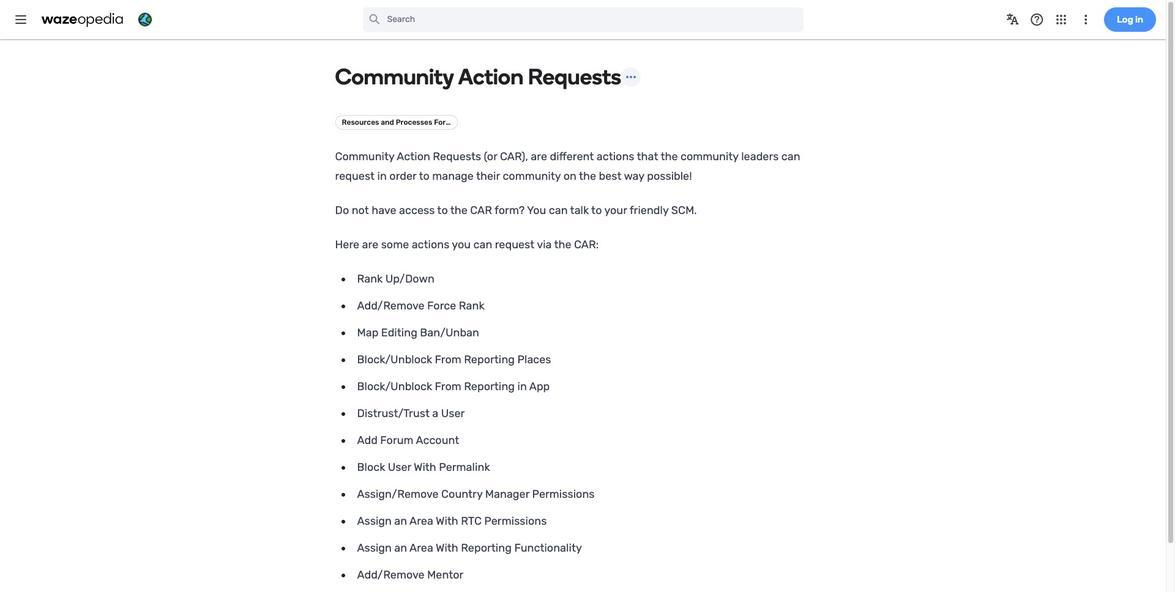 Task type: describe. For each thing, give the bounding box(es) containing it.
from for places
[[435, 353, 461, 367]]

add forum account
[[357, 434, 459, 448]]

1 horizontal spatial user
[[441, 407, 465, 421]]

you
[[452, 238, 471, 252]]

requests
[[433, 150, 481, 163]]

car),
[[500, 150, 528, 163]]

force
[[427, 299, 456, 313]]

0 vertical spatial with
[[414, 461, 436, 474]]

your
[[604, 204, 627, 217]]

way
[[624, 170, 645, 183]]

do
[[335, 204, 349, 217]]

that
[[637, 150, 658, 163]]

assign/remove
[[357, 488, 439, 501]]

with for rtc
[[436, 515, 458, 528]]

a
[[432, 407, 439, 421]]

distrust/trust
[[357, 407, 430, 421]]

0 horizontal spatial actions
[[412, 238, 450, 252]]

block/unblock from reporting in app
[[357, 380, 550, 394]]

0 horizontal spatial user
[[388, 461, 411, 474]]

car:
[[574, 238, 599, 252]]

country
[[441, 488, 483, 501]]

distrust/trust a user
[[357, 407, 465, 421]]

the left car
[[450, 204, 468, 217]]

account
[[416, 434, 459, 448]]

permalink
[[439, 461, 490, 474]]

block
[[357, 461, 385, 474]]

area for rtc
[[410, 515, 433, 528]]

the up possible! on the top of page
[[661, 150, 678, 163]]

can inside the community action requests (or car), are different actions that the community leaders can request in order to manage their community on the best way possible!
[[782, 150, 801, 163]]

2 vertical spatial can
[[474, 238, 492, 252]]

possible!
[[647, 170, 692, 183]]

mentor
[[427, 569, 464, 582]]

actions inside the community action requests (or car), are different actions that the community leaders can request in order to manage their community on the best way possible!
[[597, 150, 635, 163]]

map
[[357, 326, 379, 340]]

different
[[550, 150, 594, 163]]

1 horizontal spatial rank
[[459, 299, 485, 313]]

reporting for places
[[464, 353, 515, 367]]

0 horizontal spatial community
[[503, 170, 561, 183]]

the right via
[[554, 238, 572, 252]]

assign for assign an area with rtc permissions
[[357, 515, 392, 528]]

block/unblock from reporting places
[[357, 353, 551, 367]]

block/unblock for block/unblock from reporting in app
[[357, 380, 432, 394]]

car
[[470, 204, 492, 217]]

editing
[[381, 326, 417, 340]]

community action requests (or car), are different actions that the community leaders can request in order to manage their community on the best way possible!
[[335, 150, 801, 183]]

add/remove mentor
[[357, 569, 464, 582]]

up/down
[[385, 272, 435, 286]]

friendly
[[630, 204, 669, 217]]

0 vertical spatial permissions
[[532, 488, 595, 501]]

assign an area with reporting functionality
[[357, 542, 582, 555]]

order
[[390, 170, 417, 183]]

add/remove force rank
[[357, 299, 485, 313]]

manager
[[485, 488, 530, 501]]

best
[[599, 170, 622, 183]]

1 horizontal spatial in
[[518, 380, 527, 394]]

add/remove for add/remove mentor
[[357, 569, 425, 582]]

in inside the community action requests (or car), are different actions that the community leaders can request in order to manage their community on the best way possible!
[[377, 170, 387, 183]]

forum
[[380, 434, 414, 448]]

an for assign an area with rtc permissions
[[394, 515, 407, 528]]

block/unblock for block/unblock from reporting places
[[357, 353, 432, 367]]

1 vertical spatial are
[[362, 238, 379, 252]]

rank up/down
[[357, 272, 435, 286]]

scm.
[[671, 204, 697, 217]]



Task type: vqa. For each thing, say whether or not it's contained in the screenshot.
Jenny Finn
no



Task type: locate. For each thing, give the bounding box(es) containing it.
1 vertical spatial rank
[[459, 299, 485, 313]]

leaders
[[742, 150, 779, 163]]

1 an from the top
[[394, 515, 407, 528]]

reporting up block/unblock from reporting in app on the left bottom of page
[[464, 353, 515, 367]]

area down assign/remove at the bottom of page
[[410, 515, 433, 528]]

1 vertical spatial with
[[436, 515, 458, 528]]

here are some actions you can request via the car:
[[335, 238, 599, 252]]

user
[[441, 407, 465, 421], [388, 461, 411, 474]]

community
[[335, 150, 395, 163]]

main content containing community action requests (or car), are different actions that the community leaders can request in order to manage their community on the best way possible!
[[298, 64, 868, 585]]

manage
[[432, 170, 474, 183]]

are right here
[[362, 238, 379, 252]]

via
[[537, 238, 552, 252]]

with left rtc
[[436, 515, 458, 528]]

1 vertical spatial add/remove
[[357, 569, 425, 582]]

assign down assign/remove at the bottom of page
[[357, 515, 392, 528]]

in left the order
[[377, 170, 387, 183]]

1 vertical spatial reporting
[[464, 380, 515, 394]]

some
[[381, 238, 409, 252]]

to inside the community action requests (or car), are different actions that the community leaders can request in order to manage their community on the best way possible!
[[419, 170, 430, 183]]

add/remove left mentor at the left bottom
[[357, 569, 425, 582]]

0 vertical spatial an
[[394, 515, 407, 528]]

rank right force
[[459, 299, 485, 313]]

not
[[352, 204, 369, 217]]

in left app
[[518, 380, 527, 394]]

block/unblock down editing
[[357, 353, 432, 367]]

1 assign from the top
[[357, 515, 392, 528]]

0 vertical spatial are
[[531, 150, 547, 163]]

map editing ban/unban
[[357, 326, 479, 340]]

rank
[[357, 272, 383, 286], [459, 299, 485, 313]]

0 vertical spatial assign
[[357, 515, 392, 528]]

from down block/unblock from reporting places
[[435, 380, 461, 394]]

1 vertical spatial actions
[[412, 238, 450, 252]]

here
[[335, 238, 359, 252]]

2 horizontal spatial to
[[591, 204, 602, 217]]

1 vertical spatial an
[[394, 542, 407, 555]]

an
[[394, 515, 407, 528], [394, 542, 407, 555]]

1 horizontal spatial to
[[437, 204, 448, 217]]

(or
[[484, 150, 497, 163]]

community up possible! on the top of page
[[681, 150, 739, 163]]

request inside the community action requests (or car), are different actions that the community leaders can request in order to manage their community on the best way possible!
[[335, 170, 375, 183]]

0 vertical spatial in
[[377, 170, 387, 183]]

1 horizontal spatial are
[[531, 150, 547, 163]]

reporting down rtc
[[461, 542, 512, 555]]

access
[[399, 204, 435, 217]]

an down assign/remove at the bottom of page
[[394, 515, 407, 528]]

block user with permalink
[[357, 461, 490, 474]]

from for in
[[435, 380, 461, 394]]

places
[[518, 353, 551, 367]]

area
[[410, 515, 433, 528], [410, 542, 433, 555]]

2 assign from the top
[[357, 542, 392, 555]]

0 vertical spatial add/remove
[[357, 299, 425, 313]]

add/remove for add/remove force rank
[[357, 299, 425, 313]]

do not have access to the car form? you can talk to your friendly scm.
[[335, 204, 697, 217]]

0 horizontal spatial in
[[377, 170, 387, 183]]

reporting
[[464, 353, 515, 367], [464, 380, 515, 394], [461, 542, 512, 555]]

1 horizontal spatial can
[[549, 204, 568, 217]]

request left via
[[495, 238, 535, 252]]

1 vertical spatial area
[[410, 542, 433, 555]]

1 vertical spatial permissions
[[484, 515, 547, 528]]

assign an area with rtc permissions
[[357, 515, 547, 528]]

main content
[[298, 64, 868, 585]]

2 an from the top
[[394, 542, 407, 555]]

an up add/remove mentor
[[394, 542, 407, 555]]

an for assign an area with reporting functionality
[[394, 542, 407, 555]]

1 block/unblock from the top
[[357, 353, 432, 367]]

0 vertical spatial can
[[782, 150, 801, 163]]

add
[[357, 434, 378, 448]]

request down community
[[335, 170, 375, 183]]

2 area from the top
[[410, 542, 433, 555]]

ban/unban
[[420, 326, 479, 340]]

functionality
[[515, 542, 582, 555]]

actions left "you"
[[412, 238, 450, 252]]

block/unblock
[[357, 353, 432, 367], [357, 380, 432, 394]]

rtc
[[461, 515, 482, 528]]

1 horizontal spatial actions
[[597, 150, 635, 163]]

in
[[377, 170, 387, 183], [518, 380, 527, 394]]

are inside the community action requests (or car), are different actions that the community leaders can request in order to manage their community on the best way possible!
[[531, 150, 547, 163]]

add/remove down rank up/down
[[357, 299, 425, 313]]

reporting down block/unblock from reporting places
[[464, 380, 515, 394]]

1 vertical spatial community
[[503, 170, 561, 183]]

1 vertical spatial user
[[388, 461, 411, 474]]

0 vertical spatial reporting
[[464, 353, 515, 367]]

0 vertical spatial block/unblock
[[357, 353, 432, 367]]

community down car),
[[503, 170, 561, 183]]

with up mentor at the left bottom
[[436, 542, 458, 555]]

1 vertical spatial from
[[435, 380, 461, 394]]

have
[[372, 204, 397, 217]]

can
[[782, 150, 801, 163], [549, 204, 568, 217], [474, 238, 492, 252]]

talk
[[570, 204, 589, 217]]

0 vertical spatial request
[[335, 170, 375, 183]]

area up add/remove mentor
[[410, 542, 433, 555]]

from down ban/unban
[[435, 353, 461, 367]]

are
[[531, 150, 547, 163], [362, 238, 379, 252]]

area for reporting
[[410, 542, 433, 555]]

0 vertical spatial from
[[435, 353, 461, 367]]

1 vertical spatial request
[[495, 238, 535, 252]]

community
[[681, 150, 739, 163], [503, 170, 561, 183]]

2 block/unblock from the top
[[357, 380, 432, 394]]

form?
[[495, 204, 525, 217]]

reporting for in
[[464, 380, 515, 394]]

0 vertical spatial rank
[[357, 272, 383, 286]]

with for reporting
[[436, 542, 458, 555]]

user up assign/remove at the bottom of page
[[388, 461, 411, 474]]

to right the order
[[419, 170, 430, 183]]

can right leaders
[[782, 150, 801, 163]]

1 vertical spatial can
[[549, 204, 568, 217]]

0 vertical spatial community
[[681, 150, 739, 163]]

to
[[419, 170, 430, 183], [437, 204, 448, 217], [591, 204, 602, 217]]

assign
[[357, 515, 392, 528], [357, 542, 392, 555]]

1 add/remove from the top
[[357, 299, 425, 313]]

can right "you"
[[474, 238, 492, 252]]

add/remove
[[357, 299, 425, 313], [357, 569, 425, 582]]

actions
[[597, 150, 635, 163], [412, 238, 450, 252]]

to right access
[[437, 204, 448, 217]]

2 vertical spatial with
[[436, 542, 458, 555]]

are right car),
[[531, 150, 547, 163]]

with
[[414, 461, 436, 474], [436, 515, 458, 528], [436, 542, 458, 555]]

0 vertical spatial area
[[410, 515, 433, 528]]

1 from from the top
[[435, 353, 461, 367]]

the
[[661, 150, 678, 163], [579, 170, 596, 183], [450, 204, 468, 217], [554, 238, 572, 252]]

request
[[335, 170, 375, 183], [495, 238, 535, 252]]

you
[[527, 204, 546, 217]]

0 vertical spatial user
[[441, 407, 465, 421]]

block/unblock up distrust/trust
[[357, 380, 432, 394]]

from
[[435, 353, 461, 367], [435, 380, 461, 394]]

1 horizontal spatial request
[[495, 238, 535, 252]]

user right a
[[441, 407, 465, 421]]

1 vertical spatial in
[[518, 380, 527, 394]]

0 horizontal spatial are
[[362, 238, 379, 252]]

2 from from the top
[[435, 380, 461, 394]]

the right on
[[579, 170, 596, 183]]

2 horizontal spatial can
[[782, 150, 801, 163]]

assign up add/remove mentor
[[357, 542, 392, 555]]

0 horizontal spatial can
[[474, 238, 492, 252]]

2 vertical spatial reporting
[[461, 542, 512, 555]]

rank left up/down
[[357, 272, 383, 286]]

assign/remove country manager permissions
[[357, 488, 595, 501]]

action
[[397, 150, 430, 163]]

0 horizontal spatial rank
[[357, 272, 383, 286]]

their
[[476, 170, 500, 183]]

actions up best
[[597, 150, 635, 163]]

1 vertical spatial block/unblock
[[357, 380, 432, 394]]

on
[[564, 170, 577, 183]]

can left talk
[[549, 204, 568, 217]]

to right talk
[[591, 204, 602, 217]]

0 vertical spatial actions
[[597, 150, 635, 163]]

assign for assign an area with reporting functionality
[[357, 542, 392, 555]]

permissions down manager
[[484, 515, 547, 528]]

2 add/remove from the top
[[357, 569, 425, 582]]

app
[[529, 380, 550, 394]]

with down account on the bottom left of page
[[414, 461, 436, 474]]

1 horizontal spatial community
[[681, 150, 739, 163]]

permissions
[[532, 488, 595, 501], [484, 515, 547, 528]]

permissions up functionality
[[532, 488, 595, 501]]

0 horizontal spatial request
[[335, 170, 375, 183]]

1 area from the top
[[410, 515, 433, 528]]

0 horizontal spatial to
[[419, 170, 430, 183]]

1 vertical spatial assign
[[357, 542, 392, 555]]



